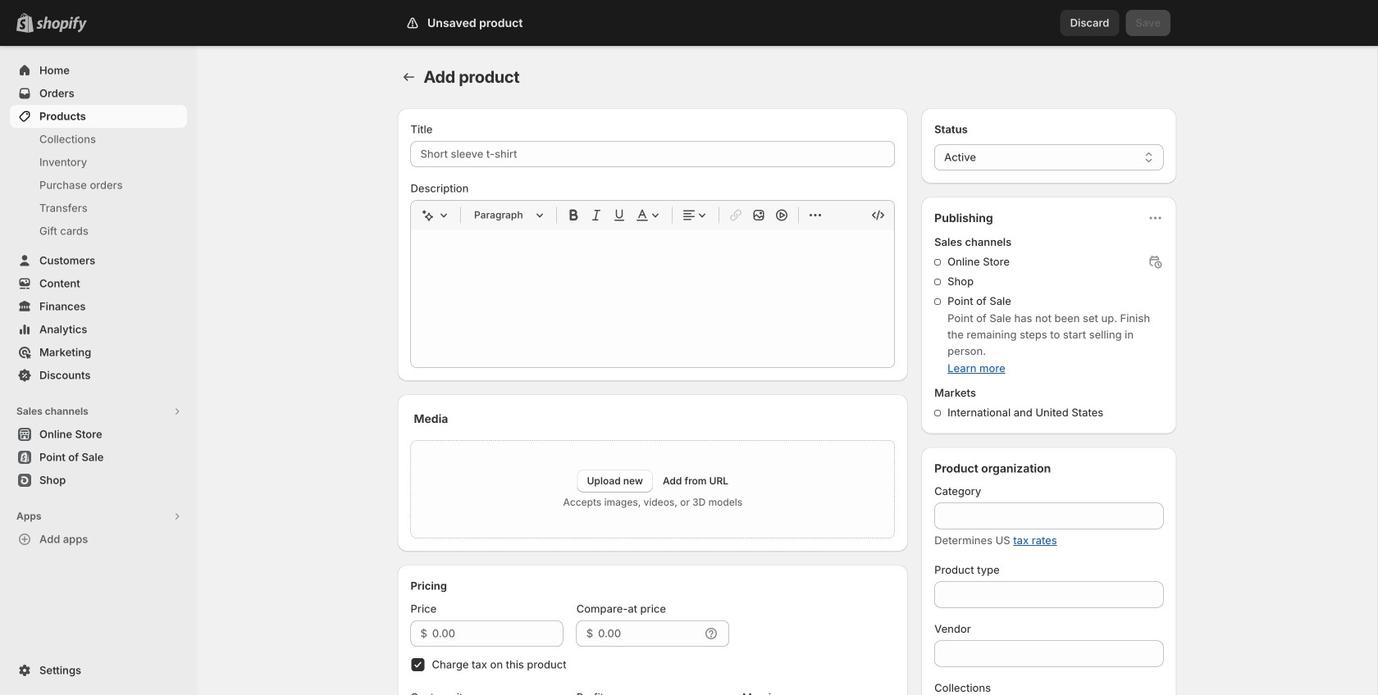 Task type: locate. For each thing, give the bounding box(es) containing it.
None text field
[[934, 582, 1164, 608], [934, 641, 1164, 667], [934, 582, 1164, 608], [934, 641, 1164, 667]]

  text field
[[598, 621, 700, 647]]

None text field
[[934, 503, 1164, 529]]



Task type: vqa. For each thing, say whether or not it's contained in the screenshot.
text field
yes



Task type: describe. For each thing, give the bounding box(es) containing it.
Short sleeve t-shirt text field
[[411, 141, 895, 167]]

shopify image
[[36, 16, 87, 33]]

  text field
[[432, 621, 563, 647]]



